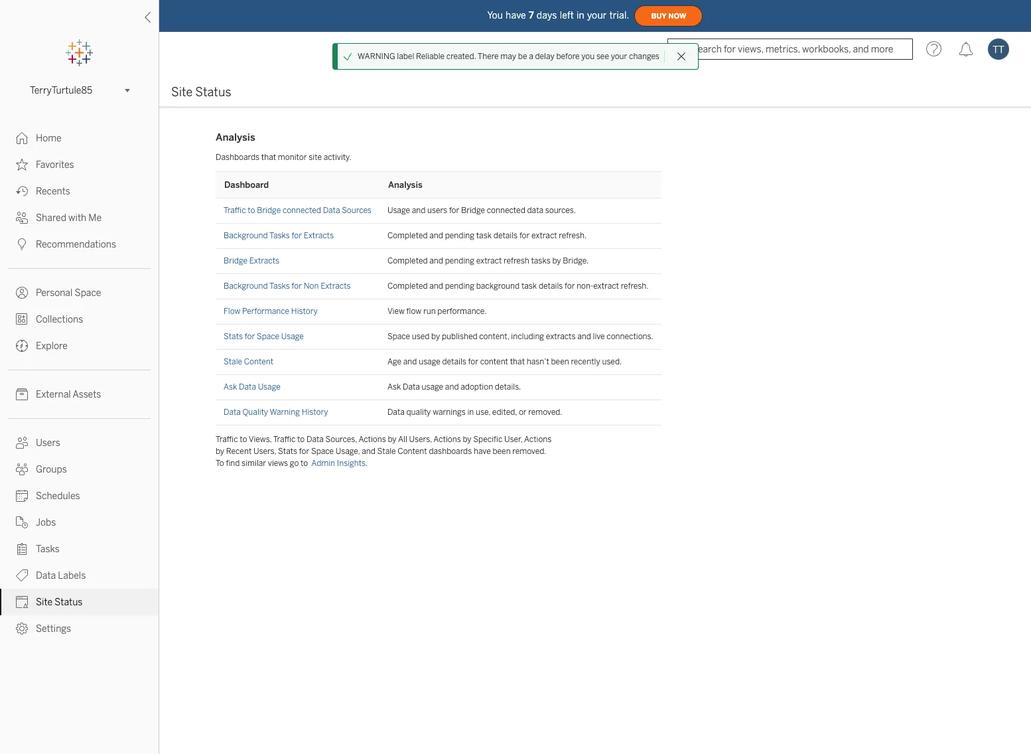 Task type: describe. For each thing, give the bounding box(es) containing it.
personal
[[36, 287, 73, 299]]

1 horizontal spatial bridge
[[257, 206, 281, 215]]

warnings
[[433, 408, 466, 417]]

background
[[476, 281, 520, 291]]

3 actions from the left
[[524, 435, 552, 444]]

collections link
[[0, 306, 159, 333]]

activity.
[[324, 153, 352, 162]]

0 horizontal spatial stats
[[224, 332, 243, 341]]

specific
[[474, 435, 503, 444]]

0 vertical spatial been
[[551, 357, 569, 366]]

be
[[518, 52, 527, 61]]

changes
[[629, 52, 660, 61]]

settings link
[[0, 615, 159, 642]]

before
[[557, 52, 580, 61]]

completed and pending background task details for non-extract refresh.
[[388, 281, 649, 291]]

groups
[[36, 464, 67, 475]]

traffic to bridge connected data sources link
[[224, 206, 372, 215]]

performance.
[[438, 307, 487, 316]]

tasks for non
[[270, 281, 290, 291]]

site
[[309, 153, 322, 162]]

to down dashboard
[[248, 206, 255, 215]]

there
[[478, 52, 499, 61]]

you
[[582, 52, 595, 61]]

warning label reliable created. there may be a delay before you see your changes alert
[[358, 50, 660, 62]]

may
[[501, 52, 517, 61]]

me
[[89, 212, 102, 224]]

shared with me
[[36, 212, 102, 224]]

trial.
[[610, 10, 630, 21]]

users link
[[0, 430, 159, 456]]

space down performance
[[257, 332, 279, 341]]

ask data usage
[[224, 382, 281, 392]]

traffic to bridge connected data sources
[[224, 206, 372, 215]]

2 connected from the left
[[487, 206, 526, 215]]

removed. inside traffic to views, traffic to data sources, actions by all users, actions by specific user, actions by recent users, stats for space usage, and stale content dashboards have been removed. to find similar views go to
[[513, 447, 546, 456]]

data labels link
[[0, 562, 159, 589]]

traffic for traffic to bridge connected data sources
[[224, 206, 246, 215]]

buy now button
[[635, 5, 703, 27]]

explore link
[[0, 333, 159, 359]]

0 vertical spatial status
[[195, 85, 231, 100]]

site status inside main navigation. press the up and down arrow keys to access links. element
[[36, 597, 83, 608]]

0 horizontal spatial refresh.
[[559, 231, 587, 240]]

1 horizontal spatial have
[[506, 10, 526, 21]]

site status link
[[0, 589, 159, 615]]

now
[[669, 12, 687, 20]]

admin insights.
[[312, 459, 368, 468]]

assets
[[73, 389, 101, 400]]

traffic for traffic to views, traffic to data sources, actions by all users, actions by specific user, actions by recent users, stats for space usage, and stale content dashboards have been removed. to find similar views go to
[[216, 435, 238, 444]]

space used by published content, including extracts and live connections.
[[388, 332, 654, 341]]

non
[[304, 281, 319, 291]]

1 horizontal spatial extract
[[532, 231, 557, 240]]

groups link
[[0, 456, 159, 483]]

0 horizontal spatial your
[[587, 10, 607, 21]]

tasks link
[[0, 536, 159, 562]]

space inside the personal space link
[[75, 287, 101, 299]]

dashboards
[[429, 447, 472, 456]]

hasn't
[[527, 357, 550, 366]]

background tasks for non extracts link
[[224, 281, 351, 291]]

recents
[[36, 186, 70, 197]]

data inside main navigation. press the up and down arrow keys to access links. element
[[36, 570, 56, 582]]

recents link
[[0, 178, 159, 204]]

admin insights. link
[[312, 459, 368, 468]]

to up recent
[[240, 435, 247, 444]]

2 vertical spatial extracts
[[321, 281, 351, 291]]

1 vertical spatial in
[[468, 408, 474, 417]]

to up go
[[297, 435, 305, 444]]

views
[[268, 459, 288, 468]]

home link
[[0, 125, 159, 151]]

bridge extracts
[[224, 256, 280, 266]]

used
[[412, 332, 430, 341]]

data quality warning history link
[[224, 408, 328, 417]]

live
[[593, 332, 605, 341]]

jobs link
[[0, 509, 159, 536]]

connections.
[[607, 332, 654, 341]]

completed for completed and pending task details for extract refresh.
[[388, 231, 428, 240]]

pending for extract
[[445, 256, 475, 266]]

home
[[36, 133, 62, 144]]

favorites
[[36, 159, 74, 171]]

space inside traffic to views, traffic to data sources, actions by all users, actions by specific user, actions by recent users, stats for space usage, and stale content dashboards have been removed. to find similar views go to
[[311, 447, 334, 456]]

users
[[36, 437, 60, 449]]

bridge.
[[563, 256, 589, 266]]

0 vertical spatial site status
[[171, 85, 231, 100]]

stats for space usage
[[224, 332, 304, 341]]

and inside traffic to views, traffic to data sources, actions by all users, actions by specific user, actions by recent users, stats for space usage, and stale content dashboards have been removed. to find similar views go to
[[362, 447, 376, 456]]

reliable
[[416, 52, 445, 61]]

0 vertical spatial history
[[291, 307, 318, 316]]

schedules link
[[0, 483, 159, 509]]

1 vertical spatial extracts
[[249, 256, 280, 266]]

1 horizontal spatial users,
[[409, 435, 432, 444]]

age and usage details for content that hasn't been recently used.
[[388, 357, 622, 366]]

quality
[[407, 408, 431, 417]]

run
[[423, 307, 436, 316]]

with
[[68, 212, 86, 224]]

traffic right views,
[[273, 435, 296, 444]]

by right the 'tasks' in the top right of the page
[[553, 256, 561, 266]]

to
[[216, 459, 224, 468]]

monitor
[[278, 153, 307, 162]]

edited,
[[492, 408, 517, 417]]

success image
[[343, 52, 353, 61]]

completed for completed and pending extract refresh tasks by bridge.
[[388, 256, 428, 266]]

all
[[398, 435, 408, 444]]

or
[[519, 408, 527, 417]]

including
[[511, 332, 544, 341]]

0 horizontal spatial users,
[[254, 447, 276, 456]]

label
[[397, 52, 414, 61]]

completed and pending extract refresh tasks by bridge.
[[388, 256, 589, 266]]

2 horizontal spatial bridge
[[461, 206, 485, 215]]

0 vertical spatial that
[[261, 153, 276, 162]]

0 vertical spatial content
[[244, 357, 274, 366]]

stats for space usage link
[[224, 332, 304, 341]]

background for background tasks for non extracts
[[224, 281, 268, 291]]

settings
[[36, 623, 71, 635]]

recommendations
[[36, 239, 116, 250]]

you
[[488, 10, 503, 21]]

explore
[[36, 341, 68, 352]]

you have 7 days left in your trial.
[[488, 10, 630, 21]]

0 vertical spatial in
[[577, 10, 585, 21]]

1 vertical spatial history
[[302, 408, 328, 417]]

content,
[[480, 332, 510, 341]]

been inside traffic to views, traffic to data sources, actions by all users, actions by specific user, actions by recent users, stats for space usage, and stale content dashboards have been removed. to find similar views go to
[[493, 447, 511, 456]]

1 horizontal spatial usage
[[281, 332, 304, 341]]

usage for data
[[422, 382, 444, 392]]

1 horizontal spatial that
[[510, 357, 525, 366]]

a
[[529, 52, 534, 61]]



Task type: locate. For each thing, give the bounding box(es) containing it.
use,
[[476, 408, 491, 417]]

traffic down dashboard
[[224, 206, 246, 215]]

usage,
[[336, 447, 360, 456]]

1 horizontal spatial site status
[[171, 85, 231, 100]]

space up admin
[[311, 447, 334, 456]]

background tasks for non extracts
[[224, 281, 351, 291]]

1 vertical spatial users,
[[254, 447, 276, 456]]

adoption
[[461, 382, 493, 392]]

tasks inside main navigation. press the up and down arrow keys to access links. element
[[36, 544, 60, 555]]

site inside main navigation. press the up and down arrow keys to access links. element
[[36, 597, 53, 608]]

actions up the usage,
[[359, 435, 386, 444]]

by left all on the left bottom of the page
[[388, 435, 397, 444]]

flow performance history link
[[224, 307, 318, 316]]

usage down used
[[419, 357, 441, 366]]

views,
[[249, 435, 272, 444]]

1 vertical spatial details
[[539, 281, 563, 291]]

1 vertical spatial site status
[[36, 597, 83, 608]]

refresh. up bridge.
[[559, 231, 587, 240]]

pending down completed and pending task details for extract refresh.
[[445, 256, 475, 266]]

details up ask data usage and adoption details.
[[442, 357, 467, 366]]

1 vertical spatial that
[[510, 357, 525, 366]]

0 horizontal spatial in
[[468, 408, 474, 417]]

0 vertical spatial completed
[[388, 231, 428, 240]]

2 pending from the top
[[445, 256, 475, 266]]

your left trial.
[[587, 10, 607, 21]]

1 horizontal spatial details
[[494, 231, 518, 240]]

completed for completed and pending background task details for non-extract refresh.
[[388, 281, 428, 291]]

0 vertical spatial usage
[[388, 206, 410, 215]]

terryturtule85
[[30, 85, 92, 96]]

have inside traffic to views, traffic to data sources, actions by all users, actions by specific user, actions by recent users, stats for space usage, and stale content dashboards have been removed. to find similar views go to
[[474, 447, 491, 456]]

actions right user,
[[524, 435, 552, 444]]

your right see
[[611, 52, 628, 61]]

1 horizontal spatial task
[[522, 281, 537, 291]]

1 horizontal spatial connected
[[487, 206, 526, 215]]

1 horizontal spatial ask
[[388, 382, 401, 392]]

task down usage and users for bridge connected data sources. on the top of the page
[[476, 231, 492, 240]]

background for background tasks for extracts
[[224, 231, 268, 240]]

0 horizontal spatial been
[[493, 447, 511, 456]]

0 vertical spatial usage
[[419, 357, 441, 366]]

0 horizontal spatial details
[[442, 357, 467, 366]]

background down 'bridge extracts'
[[224, 281, 268, 291]]

ask down age
[[388, 382, 401, 392]]

refresh.
[[559, 231, 587, 240], [621, 281, 649, 291]]

users, right all on the left bottom of the page
[[409, 435, 432, 444]]

history right warning at the bottom of the page
[[302, 408, 328, 417]]

1 vertical spatial tasks
[[270, 281, 290, 291]]

1 background from the top
[[224, 231, 268, 240]]

personal space
[[36, 287, 101, 299]]

1 horizontal spatial stats
[[278, 447, 297, 456]]

2 vertical spatial usage
[[258, 382, 281, 392]]

ask
[[224, 382, 237, 392], [388, 382, 401, 392]]

ask down stale content 'link'
[[224, 382, 237, 392]]

0 vertical spatial refresh.
[[559, 231, 587, 240]]

2 vertical spatial pending
[[445, 281, 475, 291]]

connected
[[283, 206, 321, 215], [487, 206, 526, 215]]

find
[[226, 459, 240, 468]]

background up the bridge extracts link
[[224, 231, 268, 240]]

quality
[[243, 408, 268, 417]]

removed. right or
[[529, 408, 563, 417]]

1 vertical spatial usage
[[422, 382, 444, 392]]

to
[[248, 206, 255, 215], [240, 435, 247, 444], [297, 435, 305, 444], [301, 459, 308, 468]]

actions
[[359, 435, 386, 444], [434, 435, 461, 444], [524, 435, 552, 444]]

2 vertical spatial extract
[[594, 281, 619, 291]]

1 ask from the left
[[224, 382, 237, 392]]

have left 7
[[506, 10, 526, 21]]

been right hasn't
[[551, 357, 569, 366]]

0 vertical spatial extract
[[532, 231, 557, 240]]

0 vertical spatial users,
[[409, 435, 432, 444]]

view
[[388, 307, 405, 316]]

space left used
[[388, 332, 410, 341]]

2 completed from the top
[[388, 256, 428, 266]]

1 vertical spatial extract
[[476, 256, 502, 266]]

extract down completed and pending task details for extract refresh.
[[476, 256, 502, 266]]

schedules
[[36, 491, 80, 502]]

users
[[428, 206, 448, 215]]

navigation panel element
[[0, 40, 159, 642]]

that left the 'monitor'
[[261, 153, 276, 162]]

0 vertical spatial extracts
[[304, 231, 334, 240]]

2 background from the top
[[224, 281, 268, 291]]

see
[[597, 52, 609, 61]]

3 completed from the top
[[388, 281, 428, 291]]

sources,
[[326, 435, 357, 444]]

1 vertical spatial site
[[36, 597, 53, 608]]

0 horizontal spatial content
[[244, 357, 274, 366]]

usage up data quality warning history link
[[258, 382, 281, 392]]

1 pending from the top
[[445, 231, 475, 240]]

users,
[[409, 435, 432, 444], [254, 447, 276, 456]]

task
[[476, 231, 492, 240], [522, 281, 537, 291]]

history down non at the top left of the page
[[291, 307, 318, 316]]

0 horizontal spatial site status
[[36, 597, 83, 608]]

stale right the usage,
[[377, 447, 396, 456]]

0 vertical spatial details
[[494, 231, 518, 240]]

completed
[[388, 231, 428, 240], [388, 256, 428, 266], [388, 281, 428, 291]]

in left use,
[[468, 408, 474, 417]]

1 vertical spatial status
[[55, 597, 83, 608]]

left
[[560, 10, 574, 21]]

jobs
[[36, 517, 56, 528]]

recent
[[226, 447, 252, 456]]

by right used
[[432, 332, 440, 341]]

1 horizontal spatial status
[[195, 85, 231, 100]]

1 vertical spatial removed.
[[513, 447, 546, 456]]

stale content link
[[224, 357, 274, 366]]

connected left data
[[487, 206, 526, 215]]

1 vertical spatial been
[[493, 447, 511, 456]]

content
[[244, 357, 274, 366], [398, 447, 427, 456]]

0 horizontal spatial site
[[36, 597, 53, 608]]

your
[[587, 10, 607, 21], [611, 52, 628, 61]]

admin
[[312, 459, 335, 468]]

delay
[[535, 52, 555, 61]]

pending down usage and users for bridge connected data sources. on the top of the page
[[445, 231, 475, 240]]

content down stats for space usage
[[244, 357, 274, 366]]

pending up "performance." at the left top of the page
[[445, 281, 475, 291]]

usage for and
[[419, 357, 441, 366]]

actions up dashboards
[[434, 435, 461, 444]]

bridge
[[257, 206, 281, 215], [461, 206, 485, 215], [224, 256, 248, 266]]

been
[[551, 357, 569, 366], [493, 447, 511, 456]]

2 vertical spatial tasks
[[36, 544, 60, 555]]

traffic to views, traffic to data sources, actions by all users, actions by specific user, actions by recent users, stats for space usage, and stale content dashboards have been removed. to find similar views go to
[[216, 435, 552, 468]]

external assets link
[[0, 381, 159, 408]]

0 horizontal spatial status
[[55, 597, 83, 608]]

been down user,
[[493, 447, 511, 456]]

0 vertical spatial stale
[[224, 357, 242, 366]]

by
[[553, 256, 561, 266], [432, 332, 440, 341], [388, 435, 397, 444], [463, 435, 472, 444], [216, 447, 224, 456]]

0 vertical spatial your
[[587, 10, 607, 21]]

refresh. right non-
[[621, 281, 649, 291]]

task down the 'tasks' in the top right of the page
[[522, 281, 537, 291]]

1 vertical spatial refresh.
[[621, 281, 649, 291]]

0 vertical spatial task
[[476, 231, 492, 240]]

2 horizontal spatial extract
[[594, 281, 619, 291]]

tasks down jobs
[[36, 544, 60, 555]]

bridge up background tasks for extracts
[[257, 206, 281, 215]]

extracts
[[304, 231, 334, 240], [249, 256, 280, 266], [321, 281, 351, 291]]

2 vertical spatial details
[[442, 357, 467, 366]]

stale inside traffic to views, traffic to data sources, actions by all users, actions by specific user, actions by recent users, stats for space usage, and stale content dashboards have been removed. to find similar views go to
[[377, 447, 396, 456]]

go
[[290, 459, 299, 468]]

1 vertical spatial stale
[[377, 447, 396, 456]]

0 horizontal spatial usage
[[258, 382, 281, 392]]

pending for background
[[445, 281, 475, 291]]

1 horizontal spatial in
[[577, 10, 585, 21]]

usage
[[419, 357, 441, 366], [422, 382, 444, 392]]

completed and pending task details for extract refresh.
[[388, 231, 587, 240]]

0 vertical spatial pending
[[445, 231, 475, 240]]

bridge extracts link
[[224, 256, 280, 266]]

personal space link
[[0, 279, 159, 306]]

have
[[506, 10, 526, 21], [474, 447, 491, 456]]

warning label reliable created. there may be a delay before you see your changes
[[358, 52, 660, 61]]

details
[[494, 231, 518, 240], [539, 281, 563, 291], [442, 357, 467, 366]]

Search for views, metrics, workbooks, and more text field
[[668, 39, 913, 60]]

0 horizontal spatial bridge
[[224, 256, 248, 266]]

1 completed from the top
[[388, 231, 428, 240]]

0 vertical spatial have
[[506, 10, 526, 21]]

1 horizontal spatial site
[[171, 85, 193, 100]]

stale content
[[224, 357, 274, 366]]

stats down flow
[[224, 332, 243, 341]]

your inside alert
[[611, 52, 628, 61]]

1 vertical spatial your
[[611, 52, 628, 61]]

1 horizontal spatial stale
[[377, 447, 396, 456]]

flow performance history
[[224, 307, 318, 316]]

traffic up recent
[[216, 435, 238, 444]]

data inside traffic to views, traffic to data sources, actions by all users, actions by specific user, actions by recent users, stats for space usage, and stale content dashboards have been removed. to find similar views go to
[[307, 435, 324, 444]]

by up to
[[216, 447, 224, 456]]

usage
[[388, 206, 410, 215], [281, 332, 304, 341], [258, 382, 281, 392]]

main navigation. press the up and down arrow keys to access links. element
[[0, 125, 159, 642]]

status inside site status link
[[55, 597, 83, 608]]

sources
[[342, 206, 372, 215]]

connected up background tasks for extracts link
[[283, 206, 321, 215]]

tasks down traffic to bridge connected data sources
[[270, 231, 290, 240]]

1 horizontal spatial analysis
[[388, 180, 423, 190]]

1 horizontal spatial content
[[398, 447, 427, 456]]

ask data usage and adoption details.
[[388, 382, 521, 392]]

0 horizontal spatial analysis
[[216, 131, 255, 143]]

7
[[529, 10, 534, 21]]

0 vertical spatial tasks
[[270, 231, 290, 240]]

created.
[[447, 52, 476, 61]]

users, down views,
[[254, 447, 276, 456]]

extracts down background tasks for extracts link
[[249, 256, 280, 266]]

2 ask from the left
[[388, 382, 401, 392]]

1 vertical spatial background
[[224, 281, 268, 291]]

0 horizontal spatial connected
[[283, 206, 321, 215]]

1 vertical spatial completed
[[388, 256, 428, 266]]

pending for task
[[445, 231, 475, 240]]

ask for ask data usage and adoption details.
[[388, 382, 401, 392]]

in right left
[[577, 10, 585, 21]]

bridge up completed and pending task details for extract refresh.
[[461, 206, 485, 215]]

recommendations link
[[0, 231, 159, 258]]

details up refresh
[[494, 231, 518, 240]]

0 vertical spatial background
[[224, 231, 268, 240]]

data
[[527, 206, 544, 215]]

favorites link
[[0, 151, 159, 178]]

buy now
[[652, 12, 687, 20]]

external assets
[[36, 389, 101, 400]]

1 vertical spatial analysis
[[388, 180, 423, 190]]

2 actions from the left
[[434, 435, 461, 444]]

1 connected from the left
[[283, 206, 321, 215]]

3 pending from the top
[[445, 281, 475, 291]]

1 horizontal spatial your
[[611, 52, 628, 61]]

tasks for extracts
[[270, 231, 290, 240]]

1 vertical spatial content
[[398, 447, 427, 456]]

1 actions from the left
[[359, 435, 386, 444]]

removed. down user,
[[513, 447, 546, 456]]

performance
[[242, 307, 290, 316]]

extract up the 'tasks' in the top right of the page
[[532, 231, 557, 240]]

bridge down background tasks for extracts link
[[224, 256, 248, 266]]

1 vertical spatial have
[[474, 447, 491, 456]]

usage up quality on the left bottom
[[422, 382, 444, 392]]

that left hasn't
[[510, 357, 525, 366]]

extracts down traffic to bridge connected data sources
[[304, 231, 334, 240]]

to right go
[[301, 459, 308, 468]]

extract
[[532, 231, 557, 240], [476, 256, 502, 266], [594, 281, 619, 291]]

have down the specific
[[474, 447, 491, 456]]

usage left users
[[388, 206, 410, 215]]

for inside traffic to views, traffic to data sources, actions by all users, actions by specific user, actions by recent users, stats for space usage, and stale content dashboards have been removed. to find similar views go to
[[299, 447, 309, 456]]

stale up ask data usage
[[224, 357, 242, 366]]

0 horizontal spatial stale
[[224, 357, 242, 366]]

tasks up flow performance history
[[270, 281, 290, 291]]

background
[[224, 231, 268, 240], [224, 281, 268, 291]]

1 vertical spatial task
[[522, 281, 537, 291]]

content down all on the left bottom of the page
[[398, 447, 427, 456]]

shared
[[36, 212, 66, 224]]

by up dashboards
[[463, 435, 472, 444]]

0 horizontal spatial task
[[476, 231, 492, 240]]

collections
[[36, 314, 83, 325]]

dashboards that monitor site activity.
[[216, 153, 352, 162]]

2 horizontal spatial usage
[[388, 206, 410, 215]]

1 vertical spatial usage
[[281, 332, 304, 341]]

ask data usage link
[[224, 382, 281, 392]]

refresh
[[504, 256, 530, 266]]

usage down flow performance history
[[281, 332, 304, 341]]

0 horizontal spatial extract
[[476, 256, 502, 266]]

extract up live
[[594, 281, 619, 291]]

labels
[[58, 570, 86, 582]]

0 horizontal spatial that
[[261, 153, 276, 162]]

stats
[[224, 332, 243, 341], [278, 447, 297, 456]]

0 vertical spatial analysis
[[216, 131, 255, 143]]

1 horizontal spatial refresh.
[[621, 281, 649, 291]]

0 horizontal spatial ask
[[224, 382, 237, 392]]

details down the 'tasks' in the top right of the page
[[539, 281, 563, 291]]

0 vertical spatial removed.
[[529, 408, 563, 417]]

ask for ask data usage
[[224, 382, 237, 392]]

1 horizontal spatial actions
[[434, 435, 461, 444]]

0 horizontal spatial actions
[[359, 435, 386, 444]]

status
[[195, 85, 231, 100], [55, 597, 83, 608]]

stats up go
[[278, 447, 297, 456]]

0 horizontal spatial have
[[474, 447, 491, 456]]

space up collections link
[[75, 287, 101, 299]]

content inside traffic to views, traffic to data sources, actions by all users, actions by specific user, actions by recent users, stats for space usage, and stale content dashboards have been removed. to find similar views go to
[[398, 447, 427, 456]]

background tasks for extracts link
[[224, 231, 334, 240]]

2 horizontal spatial actions
[[524, 435, 552, 444]]

dashboards
[[216, 153, 260, 162]]

stats inside traffic to views, traffic to data sources, actions by all users, actions by specific user, actions by recent users, stats for space usage, and stale content dashboards have been removed. to find similar views go to
[[278, 447, 297, 456]]

data labels
[[36, 570, 86, 582]]

0 vertical spatial stats
[[224, 332, 243, 341]]

data
[[323, 206, 340, 215], [239, 382, 256, 392], [403, 382, 420, 392], [224, 408, 241, 417], [388, 408, 405, 417], [307, 435, 324, 444], [36, 570, 56, 582]]

view flow run performance.
[[388, 307, 487, 316]]

usage and users for bridge connected data sources.
[[388, 206, 576, 215]]

extracts right non at the top left of the page
[[321, 281, 351, 291]]

warning
[[270, 408, 300, 417]]

0 vertical spatial site
[[171, 85, 193, 100]]



Task type: vqa. For each thing, say whether or not it's contained in the screenshot.


